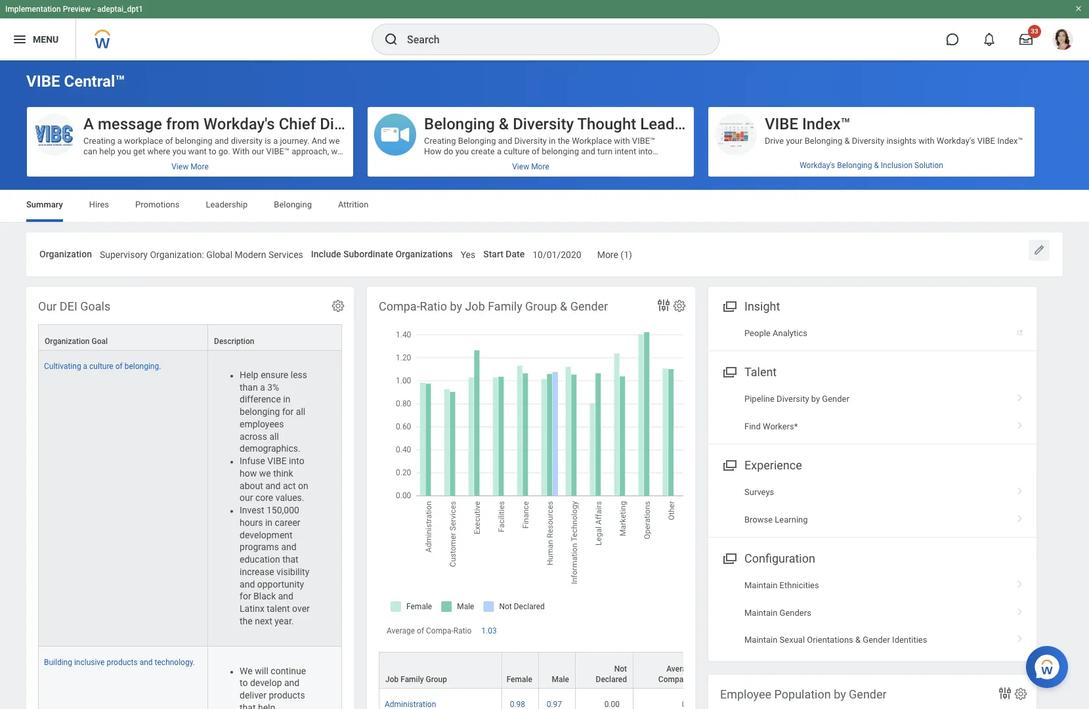 Task type: locate. For each thing, give the bounding box(es) containing it.
this
[[505, 157, 519, 167]]

& up in
[[499, 115, 509, 133]]

vibe
[[26, 72, 60, 91], [765, 115, 798, 133], [977, 136, 995, 146], [267, 456, 287, 466]]

chevron right image inside maintain sexual orientations & gender identities 'link'
[[1012, 630, 1029, 643]]

notifications large image
[[983, 33, 996, 46]]

our up change
[[433, 304, 445, 314]]

1 menu group image from the top
[[720, 456, 738, 473]]

in down 'belonging & diversity thought leadership'
[[549, 136, 556, 146]]

1 horizontal spatial compa-
[[426, 626, 453, 635]]

promotions
[[135, 200, 180, 209]]

all right equity
[[557, 167, 566, 177]]

our down 'justice'
[[542, 293, 554, 303]]

1 horizontal spatial change.
[[501, 178, 531, 188]]

tab list containing summary
[[13, 190, 1076, 222]]

organization inside popup button
[[45, 337, 90, 346]]

the up intentions
[[508, 230, 520, 240]]

0 horizontal spatial learn
[[424, 220, 445, 230]]

average of compa-ratio up job family group popup button
[[387, 626, 472, 635]]

average up job family group
[[387, 626, 415, 635]]

inclusive
[[74, 658, 105, 667]]

0 vertical spatial average of compa-ratio
[[387, 626, 472, 635]]

workday's up solution
[[937, 136, 975, 146]]

watch inside creating belonging and diversity in the workplace with vibe™ how do you create a culture of belonging and turn intent into impactful actions? in this webinar, we share our strategies for valuing inclusion, belonging, and equity for all and show how our solutions can help you enable change. watch webinar
[[424, 188, 448, 198]]

1 horizontal spatial culture
[[504, 146, 530, 156]]

chevron right image
[[1012, 576, 1029, 589]]

employee population by gender
[[720, 687, 887, 701]]

family up the administration link
[[401, 675, 424, 684]]

2 menu group image from the top
[[720, 549, 738, 567]]

average of compa-ratio button
[[634, 653, 710, 688]]

organization for organization
[[39, 249, 92, 259]]

1 horizontal spatial with
[[614, 136, 630, 146]]

menu group image
[[720, 456, 738, 473], [720, 549, 738, 567]]

to
[[883, 157, 891, 167], [537, 209, 544, 219], [446, 241, 453, 251], [498, 293, 506, 303], [616, 304, 623, 314], [240, 678, 248, 688]]

0 horizontal spatial workday
[[462, 283, 495, 293]]

& inside 'link'
[[855, 635, 861, 645]]

0 vertical spatial change.
[[501, 178, 531, 188]]

maintain down maintain ethnicities
[[744, 608, 778, 617]]

1 vertical spatial belonging
[[240, 406, 280, 417]]

1 vertical spatial culture
[[89, 362, 113, 371]]

and down play
[[638, 230, 652, 240]]

development
[[240, 530, 293, 540]]

all inside creating belonging and diversity in the workplace with vibe™ how do you create a culture of belonging and turn intent into impactful actions? in this webinar, we share our strategies for valuing inclusion, belonging, and equity for all and show how our solutions can help you enable change. watch webinar
[[557, 167, 566, 177]]

leadership up valuing
[[640, 115, 718, 133]]

1 horizontal spatial your
[[786, 136, 803, 146]]

group down 'justice'
[[525, 299, 557, 313]]

menu group image left insight
[[720, 297, 738, 314]]

3 list from the top
[[708, 572, 1037, 653]]

chevron right image inside browse learning link
[[1012, 510, 1029, 523]]

2 horizontal spatial all
[[557, 167, 566, 177]]

from
[[166, 115, 200, 133]]

3%
[[267, 382, 279, 392]]

2 chevron right image from the top
[[1012, 417, 1029, 430]]

chevron right image for pipeline diversity by gender
[[1012, 390, 1029, 403]]

1 webinar from the top
[[450, 188, 481, 198]]

watch
[[424, 188, 448, 198], [424, 262, 448, 272]]

ratio up average of compa-ratio image
[[686, 675, 704, 684]]

change
[[424, 314, 452, 324]]

of up the webinar,
[[532, 146, 540, 156]]

a left "role"
[[651, 220, 656, 230]]

we down infuse
[[259, 468, 271, 478]]

1 vertical spatial your
[[484, 241, 501, 251]]

0 horizontal spatial by
[[450, 299, 462, 313]]

More (1) text field
[[597, 242, 632, 264]]

ratio
[[420, 299, 447, 313], [453, 626, 472, 635], [686, 675, 704, 684]]

0 horizontal spatial job
[[385, 675, 399, 684]]

how up about
[[240, 468, 257, 478]]

5 chevron right image from the top
[[1012, 603, 1029, 616]]

and down we're
[[533, 314, 547, 324]]

belonging inside creating belonging and diversity in the workplace with vibe™ how do you create a culture of belonging and turn intent into impactful actions? in this webinar, we share our strategies for valuing inclusion, belonging, and equity for all and show how our solutions can help you enable change. watch webinar
[[458, 136, 496, 146]]

to right path
[[537, 209, 544, 219]]

configure employee population by gender image
[[1014, 687, 1028, 701]]

1 horizontal spatial that
[[282, 554, 298, 565]]

ratio up change
[[420, 299, 447, 313]]

services
[[269, 249, 303, 260]]

male column header
[[539, 652, 576, 689]]

0 vertical spatial workday
[[573, 230, 606, 240]]

list
[[708, 386, 1037, 440], [708, 479, 1037, 533], [708, 572, 1037, 653]]

compa- up job family group popup button
[[426, 626, 453, 635]]

webinar down help
[[450, 188, 481, 198]]

0 vertical spatial learn
[[424, 220, 445, 230]]

opportunity
[[257, 579, 304, 589]]

2 vertical spatial workday
[[498, 314, 531, 324]]

1 list from the top
[[708, 386, 1037, 440]]

change. down equity
[[501, 178, 531, 188]]

find workers*
[[744, 421, 798, 431]]

chevron right image inside pipeline diversity by gender link
[[1012, 390, 1029, 403]]

belonging up the services
[[274, 200, 312, 209]]

0 horizontal spatial create
[[471, 146, 495, 156]]

gender inside 'link'
[[863, 635, 890, 645]]

blog
[[445, 325, 462, 335]]

your inside 'coming together on the path to equality learn how companies, leaders, and organizations each play a role in building equality. join the webinar with workday leaders and discover ways to assess your intentions against outcomes and drive real change. watch webinar'
[[484, 241, 501, 251]]

deliver
[[240, 690, 267, 701]]

organization up dei
[[39, 249, 92, 259]]

with up solution
[[919, 136, 935, 146]]

maintain up the maintain genders
[[744, 580, 778, 590]]

belonging up relative
[[805, 136, 842, 146]]

a up in
[[497, 146, 502, 156]]

leadership inside tab list
[[206, 200, 248, 209]]

average of compa-ratio image
[[639, 699, 705, 709]]

main content containing vibe central™
[[0, 60, 1089, 709]]

row containing not declared
[[379, 652, 711, 689]]

2 horizontal spatial workday's
[[937, 136, 975, 146]]

maintain for maintain ethnicities
[[744, 580, 778, 590]]

a
[[497, 146, 502, 156], [651, 220, 656, 230], [83, 362, 87, 371], [260, 382, 265, 392]]

1 vertical spatial average
[[666, 664, 695, 674]]

1 horizontal spatial create
[[626, 304, 649, 314]]

1 chevron right image from the top
[[1012, 390, 1029, 403]]

include subordinate organizations
[[311, 249, 453, 259]]

Supervisory Organization: Global Modern Services text field
[[100, 242, 303, 264]]

list containing pipeline diversity by gender
[[708, 386, 1037, 440]]

0 horizontal spatial belonging
[[240, 406, 280, 417]]

learn inside 'coming together on the path to equality learn how companies, leaders, and organizations each play a role in building equality. join the webinar with workday leaders and discover ways to assess your intentions against outcomes and drive real change. watch webinar'
[[424, 220, 445, 230]]

1 vertical spatial ratio
[[453, 626, 472, 635]]

maintain for maintain genders
[[744, 608, 778, 617]]

1 horizontal spatial by
[[811, 394, 820, 404]]

employees
[[240, 419, 284, 429]]

identities
[[892, 635, 927, 645]]

how
[[424, 146, 441, 156]]

do
[[444, 146, 453, 156]]

the down 'belonging & diversity thought leadership'
[[558, 136, 570, 146]]

1 vertical spatial list
[[708, 479, 1037, 533]]

justice
[[536, 283, 563, 293]]

with
[[614, 136, 630, 146], [919, 136, 935, 146], [555, 230, 571, 240]]

menu group image for insight
[[720, 297, 738, 314]]

0 vertical spatial into
[[638, 146, 653, 156]]

leadership up global
[[206, 200, 248, 209]]

workday's inside button
[[203, 115, 275, 133]]

culture up this
[[504, 146, 530, 156]]

0 vertical spatial that
[[282, 554, 298, 565]]

1 horizontal spatial average of compa-ratio
[[658, 664, 704, 684]]

0 vertical spatial culture
[[504, 146, 530, 156]]

surveys link
[[708, 479, 1037, 506]]

taylor
[[477, 115, 520, 133]]

belonging down difference
[[240, 406, 280, 417]]

culture down goal
[[89, 362, 113, 371]]

webinar down yes
[[450, 262, 481, 272]]

0 horizontal spatial into
[[289, 456, 304, 466]]

2 horizontal spatial compa-
[[658, 675, 686, 684]]

index™ up efforts
[[997, 136, 1023, 146]]

workers*
[[763, 421, 798, 431]]

thought
[[577, 115, 636, 133]]

to down we
[[240, 678, 248, 688]]

2 maintain from the top
[[744, 608, 778, 617]]

by right population on the bottom right
[[834, 687, 846, 701]]

of left belonging.
[[115, 362, 123, 371]]

0 vertical spatial index™
[[802, 115, 851, 133]]

2 webinar from the top
[[450, 262, 481, 272]]

belonging up 'actions?'
[[458, 136, 496, 146]]

menu group image left configuration
[[720, 549, 738, 567]]

into down vibe™
[[638, 146, 653, 156]]

create up 'actions?'
[[471, 146, 495, 156]]

enable
[[474, 178, 499, 188]]

workday's belonging & inclusion solution link
[[708, 156, 1035, 175]]

0 horizontal spatial on
[[298, 480, 308, 491]]

chevron right image inside "surveys" "link"
[[1012, 483, 1029, 496]]

you right do
[[455, 146, 469, 156]]

in inside creating belonging and diversity in the workplace with vibe™ how do you create a culture of belonging and turn intent into impactful actions? in this webinar, we share our strategies for valuing inclusion, belonging, and equity for all and show how our solutions can help you enable change. watch webinar
[[549, 136, 556, 146]]

learn up within
[[486, 304, 508, 314]]

diversity inside pipeline diversity by gender link
[[777, 394, 809, 404]]

1 vertical spatial by
[[811, 394, 820, 404]]

help ensure less than a 3% difference in belonging for all employees across all demographics. infuse vibe into how we think about and act on our core values. invest 150,000 hours in career development programs and education that increase visibility and opportunity for black and latinx talent over the next year.
[[240, 369, 312, 626]]

maintain genders link
[[708, 599, 1037, 626]]

2 horizontal spatial ratio
[[686, 675, 704, 684]]

2 vertical spatial by
[[834, 687, 846, 701]]

we
[[555, 157, 566, 167], [259, 468, 271, 478]]

to right action
[[498, 293, 506, 303]]

maintain inside 'link'
[[744, 635, 778, 645]]

1 maintain from the top
[[744, 580, 778, 590]]

0 vertical spatial menu group image
[[720, 456, 738, 473]]

ratio inside average of compa-ratio
[[686, 675, 704, 684]]

belonging right focus
[[918, 157, 956, 167]]

your right drive
[[786, 136, 803, 146]]

2 list from the top
[[708, 479, 1037, 533]]

average up average of compa-ratio image
[[666, 664, 695, 674]]

&
[[499, 115, 509, 133], [845, 136, 850, 146], [958, 157, 964, 167], [874, 161, 879, 170], [560, 299, 567, 313], [855, 635, 861, 645]]

0 vertical spatial compa-
[[379, 299, 420, 313]]

1 watch from the top
[[424, 188, 448, 198]]

0 vertical spatial maintain
[[744, 580, 778, 590]]

2 vertical spatial workday's
[[800, 161, 835, 170]]

2 horizontal spatial workday
[[573, 230, 606, 240]]

watch down "can"
[[424, 188, 448, 198]]

1 vertical spatial maintain
[[744, 608, 778, 617]]

0 vertical spatial by
[[450, 299, 462, 313]]

compa-
[[379, 299, 420, 313], [426, 626, 453, 635], [658, 675, 686, 684]]

0 vertical spatial we
[[555, 157, 566, 167]]

3 maintain from the top
[[744, 635, 778, 645]]

compa- left 'we're' on the top left of the page
[[379, 299, 420, 313]]

belonging.
[[125, 362, 161, 371]]

learn inside uniting at workday for social justice we're taking action to examine our practices and accelerate progress in our company. learn how we're working together to create systemic change both within workday and externally. read blog
[[486, 304, 508, 314]]

belonging & diversity thought leadership
[[424, 115, 718, 133]]

by for ratio
[[450, 299, 462, 313]]

10/01/2020
[[533, 249, 581, 260]]

products
[[107, 658, 138, 667], [269, 690, 305, 701]]

with inside 'coming together on the path to equality learn how companies, leaders, and organizations each play a role in building equality. join the webinar with workday leaders and discover ways to assess your intentions against outcomes and drive real change. watch webinar'
[[555, 230, 571, 240]]

to down building
[[446, 241, 453, 251]]

1 vertical spatial menu group image
[[720, 549, 738, 567]]

chevron right image
[[1012, 390, 1029, 403], [1012, 417, 1029, 430], [1012, 483, 1029, 496], [1012, 510, 1029, 523], [1012, 603, 1029, 616], [1012, 630, 1029, 643]]

0 horizontal spatial that
[[240, 702, 256, 709]]

and up together
[[593, 293, 608, 303]]

for inside uniting at workday for social justice we're taking action to examine our practices and accelerate progress in our company. learn how we're working together to create systemic change both within workday and externally. read blog
[[497, 283, 508, 293]]

menu group image
[[720, 297, 738, 314], [720, 363, 738, 380]]

and down this
[[503, 167, 517, 177]]

carin
[[437, 115, 474, 133]]

compa- inside average of compa-ratio
[[658, 675, 686, 684]]

1 horizontal spatial family
[[488, 299, 522, 313]]

1 horizontal spatial index™
[[997, 136, 1023, 146]]

job inside popup button
[[385, 675, 399, 684]]

average inside average of compa-ratio
[[666, 664, 695, 674]]

on right act
[[298, 480, 308, 491]]

workday up action
[[462, 283, 495, 293]]

row
[[38, 324, 342, 350], [38, 350, 342, 646], [379, 652, 711, 689], [379, 689, 711, 709]]

1 vertical spatial family
[[401, 675, 424, 684]]

0 vertical spatial list
[[708, 386, 1037, 440]]

1 vertical spatial job
[[385, 675, 399, 684]]

into
[[638, 146, 653, 156], [289, 456, 304, 466]]

10/01/2020 text field
[[533, 242, 581, 264]]

job
[[465, 299, 485, 313], [385, 675, 399, 684]]

create inside creating belonging and diversity in the workplace with vibe™ how do you create a culture of belonging and turn intent into impactful actions? in this webinar, we share our strategies for valuing inclusion, belonging, and equity for all and show how our solutions can help you enable change. watch webinar
[[471, 146, 495, 156]]

workday
[[573, 230, 606, 240], [462, 283, 495, 293], [498, 314, 531, 324]]

1 horizontal spatial ratio
[[453, 626, 472, 635]]

0 vertical spatial leadership
[[640, 115, 718, 133]]

4 chevron right image from the top
[[1012, 510, 1029, 523]]

0 horizontal spatial family
[[401, 675, 424, 684]]

1 horizontal spatial average
[[666, 664, 695, 674]]

our down strategies on the right of page
[[625, 167, 637, 177]]

configure and view chart data image
[[997, 685, 1013, 701]]

organization:
[[150, 249, 204, 260]]

read
[[424, 325, 443, 335]]

continue
[[271, 665, 306, 676]]

0 horizontal spatial your
[[484, 241, 501, 251]]

find
[[744, 421, 761, 431]]

the
[[558, 136, 570, 146], [503, 209, 515, 219], [508, 230, 520, 240], [240, 616, 253, 626]]

create
[[471, 146, 495, 156], [626, 304, 649, 314]]

play
[[633, 220, 649, 230]]

inbox large image
[[1020, 33, 1033, 46]]

2 vertical spatial ratio
[[686, 675, 704, 684]]

job family group
[[385, 675, 447, 684]]

1 vertical spatial that
[[240, 702, 256, 709]]

uniting at workday for social justice we're taking action to examine our practices and accelerate progress in our company. learn how we're working together to create systemic change both within workday and externally. read blog
[[424, 283, 686, 335]]

and up core
[[265, 480, 281, 491]]

and down workplace
[[581, 146, 595, 156]]

find workers* link
[[708, 413, 1037, 440]]

to inside we will continue to develop and deliver products that h
[[240, 678, 248, 688]]

our inside help ensure less than a 3% difference in belonging for all employees across all demographics. infuse vibe into how we think about and act on our core values. invest 150,000 hours in career development programs and education that increase visibility and opportunity for black and latinx talent over the next year.
[[240, 493, 253, 503]]

& up externally.
[[560, 299, 567, 313]]

by up both
[[450, 299, 462, 313]]

gender down maintain genders link
[[863, 635, 890, 645]]

examine
[[508, 293, 540, 303]]

declared
[[596, 675, 627, 684]]

Search Workday  search field
[[407, 25, 692, 54]]

with inside creating belonging and diversity in the workplace with vibe™ how do you create a culture of belonging and turn intent into impactful actions? in this webinar, we share our strategies for valuing inclusion, belonging, and equity for all and show how our solutions can help you enable change. watch webinar
[[614, 136, 630, 146]]

drive your belonging & diversity insights with workday's vibe index™
[[765, 136, 1023, 146]]

1 vertical spatial you
[[458, 178, 472, 188]]

0 vertical spatial watch
[[424, 188, 448, 198]]

your down join
[[484, 241, 501, 251]]

for left social
[[497, 283, 508, 293]]

row containing organization goal
[[38, 324, 342, 350]]

belonging inside tab list
[[274, 200, 312, 209]]

chevron right image inside maintain genders link
[[1012, 603, 1029, 616]]

and left technology.
[[140, 658, 153, 667]]

tab list
[[13, 190, 1076, 222]]

1 horizontal spatial group
[[525, 299, 557, 313]]

path
[[517, 209, 535, 219]]

increase
[[240, 566, 274, 577]]

your
[[786, 136, 803, 146], [484, 241, 501, 251]]

pipeline diversity by gender
[[744, 394, 849, 404]]

0 vertical spatial create
[[471, 146, 495, 156]]

index™
[[802, 115, 851, 133], [997, 136, 1023, 146]]

organization element
[[100, 241, 303, 265]]

0 horizontal spatial culture
[[89, 362, 113, 371]]

that inside help ensure less than a 3% difference in belonging for all employees across all demographics. infuse vibe into how we think about and act on our core values. invest 150,000 hours in career development programs and education that increase visibility and opportunity for black and latinx talent over the next year.
[[282, 554, 298, 565]]

1 horizontal spatial job
[[465, 299, 485, 313]]

by for diversity
[[811, 394, 820, 404]]

a inside 'coming together on the path to equality learn how companies, leaders, and organizations each play a role in building equality. join the webinar with workday leaders and discover ways to assess your intentions against outcomes and drive real change. watch webinar'
[[651, 220, 656, 230]]

2 watch from the top
[[424, 262, 448, 272]]

0 horizontal spatial average
[[387, 626, 415, 635]]

compa- up average of compa-ratio image
[[658, 675, 686, 684]]

2 vertical spatial maintain
[[744, 635, 778, 645]]

2 vertical spatial list
[[708, 572, 1037, 653]]

in up development
[[265, 517, 272, 528]]

and
[[498, 136, 512, 146], [581, 146, 595, 156], [503, 167, 517, 177], [568, 167, 582, 177], [543, 220, 557, 230], [638, 230, 652, 240], [613, 241, 627, 251], [593, 293, 608, 303], [533, 314, 547, 324], [265, 480, 281, 491], [281, 542, 296, 552], [240, 579, 255, 589], [278, 591, 293, 602], [140, 658, 153, 667], [284, 678, 300, 688]]

webinar inside 'coming together on the path to equality learn how companies, leaders, and organizations each play a role in building equality. join the webinar with workday leaders and discover ways to assess your intentions against outcomes and drive real change. watch webinar'
[[450, 262, 481, 272]]

workday's right the measure
[[800, 161, 835, 170]]

chevron right image for browse learning
[[1012, 510, 1029, 523]]

0 horizontal spatial change.
[[424, 251, 454, 261]]

diversity
[[320, 115, 381, 133], [513, 115, 574, 133], [514, 136, 547, 146], [852, 136, 884, 146], [966, 157, 998, 167], [777, 394, 809, 404]]

that up visibility
[[282, 554, 298, 565]]

help
[[440, 178, 456, 188]]

0 vertical spatial your
[[786, 136, 803, 146]]

6 chevron right image from the top
[[1012, 630, 1029, 643]]

drive
[[629, 241, 648, 251]]

in down 'we're' on the top left of the page
[[424, 304, 431, 314]]

job family group column header
[[379, 652, 502, 689]]

0 vertical spatial workday's
[[203, 115, 275, 133]]

3 chevron right image from the top
[[1012, 483, 1029, 496]]

job up the administration link
[[385, 675, 399, 684]]

2 vertical spatial all
[[269, 431, 279, 442]]

each
[[613, 220, 631, 230]]

with up intent
[[614, 136, 630, 146]]

1 horizontal spatial learn
[[486, 304, 508, 314]]

33 button
[[1012, 25, 1041, 54]]

1 horizontal spatial into
[[638, 146, 653, 156]]

and down leaders
[[613, 241, 627, 251]]

webinar,
[[521, 157, 553, 167]]

social
[[510, 283, 533, 293]]

0 vertical spatial all
[[557, 167, 566, 177]]

ratio left 1.03
[[453, 626, 472, 635]]

diversity inside creating belonging and diversity in the workplace with vibe™ how do you create a culture of belonging and turn intent into impactful actions? in this webinar, we share our strategies for valuing inclusion, belonging, and equity for all and show how our solutions can help you enable change. watch webinar
[[514, 136, 547, 146]]

list containing surveys
[[708, 479, 1037, 533]]

products down develop
[[269, 690, 305, 701]]

average of compa-ratio up average of compa-ratio image
[[658, 664, 704, 684]]

0 vertical spatial group
[[525, 299, 557, 313]]

belonging inside help ensure less than a 3% difference in belonging for all employees across all demographics. infuse vibe into how we think about and act on our core values. invest 150,000 hours in career development programs and education that increase visibility and opportunity for black and latinx talent over the next year.
[[240, 406, 280, 417]]

belonging inside creating belonging and diversity in the workplace with vibe™ how do you create a culture of belonging and turn intent into impactful actions? in this webinar, we share our strategies for valuing inclusion, belonging, and equity for all and show how our solutions can help you enable change. watch webinar
[[542, 146, 579, 156]]

1 vertical spatial webinar
[[450, 262, 481, 272]]

the down latinx in the bottom of the page
[[240, 616, 253, 626]]

& right orientations
[[855, 635, 861, 645]]

1 vertical spatial create
[[626, 304, 649, 314]]

1 vertical spatial all
[[296, 406, 305, 417]]

main content
[[0, 60, 1089, 709]]

in
[[496, 157, 503, 167]]

& up performance
[[845, 136, 850, 146]]

belonging up creating
[[424, 115, 495, 133]]

1 menu group image from the top
[[720, 297, 738, 314]]

coming together on the path to equality learn how companies, leaders, and organizations each play a role in building equality. join the webinar with workday leaders and discover ways to assess your intentions against outcomes and drive real change. watch webinar
[[424, 209, 686, 272]]

1 vertical spatial into
[[289, 456, 304, 466]]

row containing administration
[[379, 689, 711, 709]]

on up companies,
[[491, 209, 501, 219]]

0 horizontal spatial workday's
[[203, 115, 275, 133]]

2 menu group image from the top
[[720, 363, 738, 380]]

1 vertical spatial index™
[[997, 136, 1023, 146]]

for
[[645, 157, 656, 167], [544, 167, 555, 177], [497, 283, 508, 293], [282, 406, 294, 417], [240, 591, 251, 602]]

2 horizontal spatial by
[[834, 687, 846, 701]]

equity
[[519, 167, 542, 177]]

1 vertical spatial learn
[[486, 304, 508, 314]]

and down taylor
[[498, 136, 512, 146]]

0 vertical spatial belonging
[[542, 146, 579, 156]]

all down less
[[296, 406, 305, 417]]

list for talent
[[708, 386, 1037, 440]]

a right cultivating at bottom left
[[83, 362, 87, 371]]

into up 'think'
[[289, 456, 304, 466]]

our up show
[[591, 157, 604, 167]]

0 horizontal spatial group
[[426, 675, 447, 684]]

belonging up "share"
[[542, 146, 579, 156]]

family inside popup button
[[401, 675, 424, 684]]

1 vertical spatial products
[[269, 690, 305, 701]]

people
[[744, 328, 771, 338]]

you right help
[[458, 178, 472, 188]]

0 vertical spatial organization
[[39, 249, 92, 259]]

performance
[[832, 157, 881, 167]]

officer
[[385, 115, 433, 133]]

1 vertical spatial watch
[[424, 262, 448, 272]]

list containing maintain ethnicities
[[708, 572, 1037, 653]]

progress
[[651, 293, 685, 303]]

menu group image left talent
[[720, 363, 738, 380]]

more
[[597, 249, 618, 260]]

chevron right image inside find workers* link
[[1012, 417, 1029, 430]]

1 horizontal spatial workday's
[[800, 161, 835, 170]]



Task type: describe. For each thing, give the bounding box(es) containing it.
equality
[[546, 209, 576, 219]]

message
[[98, 115, 162, 133]]

in inside uniting at workday for social justice we're taking action to examine our practices and accelerate progress in our company. learn how we're working together to create systemic change both within workday and externally. read blog
[[424, 304, 431, 314]]

experience
[[744, 458, 802, 472]]

close environment banner image
[[1075, 5, 1083, 12]]

organizations
[[559, 220, 611, 230]]

supervisory
[[100, 249, 148, 260]]

ext link image
[[1016, 324, 1029, 337]]

sexual
[[780, 635, 805, 645]]

technology.
[[155, 658, 195, 667]]

female button
[[502, 653, 538, 688]]

0.00
[[604, 700, 620, 709]]

0.00 button
[[604, 699, 622, 709]]

for up solutions
[[645, 157, 656, 167]]

list for configuration
[[708, 572, 1037, 653]]

learning
[[775, 514, 808, 524]]

menu group image for experience
[[720, 456, 738, 473]]

less
[[291, 369, 307, 380]]

of inside average of compa-ratio
[[697, 664, 704, 674]]

how inside creating belonging and diversity in the workplace with vibe™ how do you create a culture of belonging and turn intent into impactful actions? in this webinar, we share our strategies for valuing inclusion, belonging, and equity for all and show how our solutions can help you enable change. watch webinar
[[607, 167, 623, 177]]

invest
[[240, 505, 264, 515]]

into inside help ensure less than a 3% difference in belonging for all employees across all demographics. infuse vibe into how we think about and act on our core values. invest 150,000 hours in career development programs and education that increase visibility and opportunity for black and latinx talent over the next year.
[[289, 456, 304, 466]]

a message from workday's chief diversity officer carin taylor
[[83, 115, 520, 133]]

the inside creating belonging and diversity in the workplace with vibe™ how do you create a culture of belonging and turn intent into impactful actions? in this webinar, we share our strategies for valuing inclusion, belonging, and equity for all and show how our solutions can help you enable change. watch webinar
[[558, 136, 570, 146]]

menu group image for talent
[[720, 363, 738, 380]]

edit image
[[1033, 244, 1046, 257]]

into inside creating belonging and diversity in the workplace with vibe™ how do you create a culture of belonging and turn intent into impactful actions? in this webinar, we share our strategies for valuing inclusion, belonging, and equity for all and show how our solutions can help you enable change. watch webinar
[[638, 146, 653, 156]]

and down "share"
[[568, 167, 582, 177]]

action
[[472, 293, 496, 303]]

of inside our dei goals element
[[115, 362, 123, 371]]

female
[[507, 675, 532, 684]]

building
[[424, 230, 454, 240]]

companies,
[[466, 220, 509, 230]]

products inside we will continue to develop and deliver products that h
[[269, 690, 305, 701]]

menu
[[33, 34, 59, 44]]

our dei goals element
[[26, 287, 354, 709]]

actions?
[[462, 157, 494, 167]]

join
[[490, 230, 506, 240]]

career
[[275, 517, 300, 528]]

1 horizontal spatial workday
[[498, 314, 531, 324]]

0 horizontal spatial products
[[107, 658, 138, 667]]

how inside 'coming together on the path to equality learn how companies, leaders, and organizations each play a role in building equality. join the webinar with workday leaders and discover ways to assess your intentions against outcomes and drive real change. watch webinar'
[[448, 220, 464, 230]]

people analytics
[[744, 328, 807, 338]]

supervisory organization: global modern services
[[100, 249, 303, 260]]

our
[[38, 299, 57, 313]]

0 horizontal spatial index™
[[802, 115, 851, 133]]

subordinate
[[343, 249, 393, 259]]

to down accelerate
[[616, 304, 623, 314]]

description
[[214, 337, 254, 346]]

on inside help ensure less than a 3% difference in belonging for all employees across all demographics. infuse vibe into how we think about and act on our core values. invest 150,000 hours in career development programs and education that increase visibility and opportunity for black and latinx talent over the next year.
[[298, 480, 308, 491]]

measure relative performance to focus belonging & diversity efforts
[[765, 157, 1026, 167]]

maintain ethnicities link
[[708, 572, 1037, 599]]

webinar inside creating belonging and diversity in the workplace with vibe™ how do you create a culture of belonging and turn intent into impactful actions? in this webinar, we share our strategies for valuing inclusion, belonging, and equity for all and show how our solutions can help you enable change. watch webinar
[[450, 188, 481, 198]]

start date element
[[533, 241, 581, 265]]

not declared column header
[[576, 652, 634, 689]]

tab list inside main content
[[13, 190, 1076, 222]]

outcomes
[[573, 241, 611, 251]]

create inside uniting at workday for social justice we're taking action to examine our practices and accelerate progress in our company. learn how we're working together to create systemic change both within workday and externally. read blog
[[626, 304, 649, 314]]

implementation preview -   adeptai_dpt1
[[5, 5, 143, 14]]

ensure
[[261, 369, 288, 380]]

the inside help ensure less than a 3% difference in belonging for all employees across all demographics. infuse vibe into how we think about and act on our core values. invest 150,000 hours in career development programs and education that increase visibility and opportunity for black and latinx talent over the next year.
[[240, 616, 253, 626]]

pipeline diversity by gender link
[[708, 386, 1037, 413]]

belonging right relative
[[837, 161, 872, 170]]

menu button
[[0, 18, 76, 60]]

workday inside 'coming together on the path to equality learn how companies, leaders, and organizations each play a role in building equality. join the webinar with workday leaders and discover ways to assess your intentions against outcomes and drive real change. watch webinar'
[[573, 230, 606, 240]]

across
[[240, 431, 267, 442]]

workplace
[[572, 136, 612, 146]]

role
[[658, 220, 672, 230]]

systemic
[[651, 304, 686, 314]]

include subordinate organizations element
[[461, 241, 475, 265]]

year.
[[275, 616, 294, 626]]

150,000
[[266, 505, 299, 515]]

population
[[774, 687, 831, 701]]

for down the webinar,
[[544, 167, 555, 177]]

will
[[255, 665, 268, 676]]

in inside 'coming together on the path to equality learn how companies, leaders, and organizations each play a role in building equality. join the webinar with workday leaders and discover ways to assess your intentions against outcomes and drive real change. watch webinar'
[[674, 220, 681, 230]]

we will continue to develop and deliver products that h
[[240, 665, 308, 709]]

talent
[[744, 365, 777, 379]]

0.97
[[547, 700, 562, 709]]

1 horizontal spatial all
[[296, 406, 305, 417]]

1 horizontal spatial leadership
[[640, 115, 718, 133]]

gender down maintain sexual orientations & gender identities 'link'
[[849, 687, 887, 701]]

cultivating a culture of belonging. link
[[44, 359, 161, 371]]

0.98 button
[[510, 699, 527, 709]]

help
[[240, 369, 258, 380]]

pipeline
[[744, 394, 775, 404]]

0 vertical spatial you
[[455, 146, 469, 156]]

date
[[506, 249, 525, 259]]

change. inside creating belonging and diversity in the workplace with vibe™ how do you create a culture of belonging and turn intent into impactful actions? in this webinar, we share our strategies for valuing inclusion, belonging, and equity for all and show how our solutions can help you enable change. watch webinar
[[501, 178, 531, 188]]

0 horizontal spatial average of compa-ratio
[[387, 626, 472, 635]]

goals
[[80, 299, 110, 313]]

global
[[206, 249, 232, 260]]

chevron right image for find workers*
[[1012, 417, 1029, 430]]

we inside help ensure less than a 3% difference in belonging for all employees across all demographics. infuse vibe into how we think about and act on our core values. invest 150,000 hours in career development programs and education that increase visibility and opportunity for black and latinx talent over the next year.
[[259, 468, 271, 478]]

hours
[[240, 517, 263, 528]]

inclusion
[[881, 161, 913, 170]]

and down equality
[[543, 220, 557, 230]]

intentions
[[503, 241, 540, 251]]

organizations
[[396, 249, 453, 259]]

we will continue to develop and deliver products that h row
[[38, 646, 342, 709]]

administration
[[385, 700, 436, 709]]

compa-ratio by job family group & gender element
[[367, 287, 711, 709]]

change. inside 'coming together on the path to equality learn how companies, leaders, and organizations each play a role in building equality. join the webinar with workday leaders and discover ways to assess your intentions against outcomes and drive real change. watch webinar'
[[424, 251, 454, 261]]

we inside creating belonging and diversity in the workplace with vibe™ how do you create a culture of belonging and turn intent into impactful actions? in this webinar, we share our strategies for valuing inclusion, belonging, and equity for all and show how our solutions can help you enable change. watch webinar
[[555, 157, 566, 167]]

of inside creating belonging and diversity in the workplace with vibe™ how do you create a culture of belonging and turn intent into impactful actions? in this webinar, we share our strategies for valuing inclusion, belonging, and equity for all and show how our solutions can help you enable change. watch webinar
[[532, 146, 540, 156]]

creating
[[424, 136, 456, 146]]

for up employees
[[282, 406, 294, 417]]

visibility
[[277, 566, 309, 577]]

0 vertical spatial job
[[465, 299, 485, 313]]

& right solution
[[958, 157, 964, 167]]

in right difference
[[283, 394, 290, 405]]

row containing help ensure less than a 3% difference in belonging for all employees across all demographics.
[[38, 350, 342, 646]]

list for experience
[[708, 479, 1037, 533]]

of up job family group popup button
[[417, 626, 424, 635]]

0 vertical spatial family
[[488, 299, 522, 313]]

1 vertical spatial workday
[[462, 283, 495, 293]]

how inside help ensure less than a 3% difference in belonging for all employees across all demographics. infuse vibe into how we think about and act on our core values. invest 150,000 hours in career development programs and education that increase visibility and opportunity for black and latinx talent over the next year.
[[240, 468, 257, 478]]

chevron right image for maintain genders
[[1012, 603, 1029, 616]]

on inside 'coming together on the path to equality learn how companies, leaders, and organizations each play a role in building equality. join the webinar with workday leaders and discover ways to assess your intentions against outcomes and drive real change. watch webinar'
[[491, 209, 501, 219]]

and inside we will continue to develop and deliver products that h
[[284, 678, 300, 688]]

that inside we will continue to develop and deliver products that h
[[240, 702, 256, 709]]

average of compa-ratio inside popup button
[[658, 664, 704, 684]]

0 horizontal spatial all
[[269, 431, 279, 442]]

the left path
[[503, 209, 515, 219]]

organization for organization goal
[[45, 337, 90, 346]]

than
[[240, 382, 258, 392]]

and down increase
[[240, 579, 255, 589]]

organization goal
[[45, 337, 108, 346]]

dei
[[60, 299, 77, 313]]

group inside popup button
[[426, 675, 447, 684]]

demographics.
[[240, 443, 301, 454]]

diversity inside a message from workday's chief diversity officer carin taylor button
[[320, 115, 381, 133]]

watch inside 'coming together on the path to equality learn how companies, leaders, and organizations each play a role in building equality. join the webinar with workday leaders and discover ways to assess your intentions against outcomes and drive real change. watch webinar'
[[424, 262, 448, 272]]

1.03
[[481, 626, 497, 635]]

summary
[[26, 200, 63, 209]]

by for population
[[834, 687, 846, 701]]

a inside help ensure less than a 3% difference in belonging for all employees across all demographics. infuse vibe into how we think about and act on our core values. invest 150,000 hours in career development programs and education that increase visibility and opportunity for black and latinx talent over the next year.
[[260, 382, 265, 392]]

configure our dei goals image
[[331, 299, 345, 313]]

1 vertical spatial workday's
[[937, 136, 975, 146]]

a inside cultivating a culture of belonging. link
[[83, 362, 87, 371]]

difference
[[240, 394, 281, 405]]

solutions
[[640, 167, 674, 177]]

0 vertical spatial average
[[387, 626, 415, 635]]

menu group image for configuration
[[720, 549, 738, 567]]

vibe inside help ensure less than a 3% difference in belonging for all employees across all demographics. infuse vibe into how we think about and act on our core values. invest 150,000 hours in career development programs and education that increase visibility and opportunity for black and latinx talent over the next year.
[[267, 456, 287, 466]]

culture inside creating belonging and diversity in the workplace with vibe™ how do you create a culture of belonging and turn intent into impactful actions? in this webinar, we share our strategies for valuing inclusion, belonging, and equity for all and show how our solutions can help you enable change. watch webinar
[[504, 146, 530, 156]]

menu banner
[[0, 0, 1089, 60]]

and down opportunity
[[278, 591, 293, 602]]

search image
[[383, 32, 399, 47]]

culture inside our dei goals element
[[89, 362, 113, 371]]

can
[[424, 178, 438, 188]]

chevron right image for surveys
[[1012, 483, 1029, 496]]

strategies
[[606, 157, 643, 167]]

& left inclusion
[[874, 161, 879, 170]]

maintain for maintain sexual orientations & gender identities
[[744, 635, 778, 645]]

justify image
[[12, 32, 28, 47]]

browse learning link
[[708, 506, 1037, 533]]

programs
[[240, 542, 279, 552]]

company.
[[448, 304, 484, 314]]

act
[[283, 480, 296, 491]]

belonging,
[[462, 167, 501, 177]]

focus
[[893, 157, 916, 167]]

share
[[568, 157, 589, 167]]

configure compa-ratio by job family group & gender image
[[672, 299, 687, 313]]

1 vertical spatial compa-
[[426, 626, 453, 635]]

how inside uniting at workday for social justice we're taking action to examine our practices and accelerate progress in our company. learn how we're working together to create systemic change both within workday and externally. read blog
[[510, 304, 526, 314]]

female column header
[[502, 652, 539, 689]]

2 horizontal spatial with
[[919, 136, 935, 146]]

a inside creating belonging and diversity in the workplace with vibe™ how do you create a culture of belonging and turn intent into impactful actions? in this webinar, we share our strategies for valuing inclusion, belonging, and equity for all and show how our solutions can help you enable change. watch webinar
[[497, 146, 502, 156]]

chevron right image for maintain sexual orientations & gender identities
[[1012, 630, 1029, 643]]

to left focus
[[883, 157, 891, 167]]

adeptai_dpt1
[[97, 5, 143, 14]]

gender up find workers* link
[[822, 394, 849, 404]]

building inclusive products and technology.
[[44, 658, 195, 667]]

include
[[311, 249, 341, 259]]

Yes text field
[[461, 242, 475, 264]]

for up latinx in the bottom of the page
[[240, 591, 251, 602]]

ethnicities
[[780, 580, 819, 590]]

configure and view chart data image
[[656, 297, 672, 313]]

administration link
[[385, 697, 436, 709]]

0 horizontal spatial ratio
[[420, 299, 447, 313]]

gender up externally.
[[570, 299, 608, 313]]

profile logan mcneil image
[[1052, 29, 1073, 53]]

intent
[[615, 146, 636, 156]]

and down the career on the bottom left of page
[[281, 542, 296, 552]]

both
[[454, 314, 471, 324]]

real
[[650, 241, 664, 251]]

surveys
[[744, 487, 774, 497]]



Task type: vqa. For each thing, say whether or not it's contained in the screenshot.
the middle by
yes



